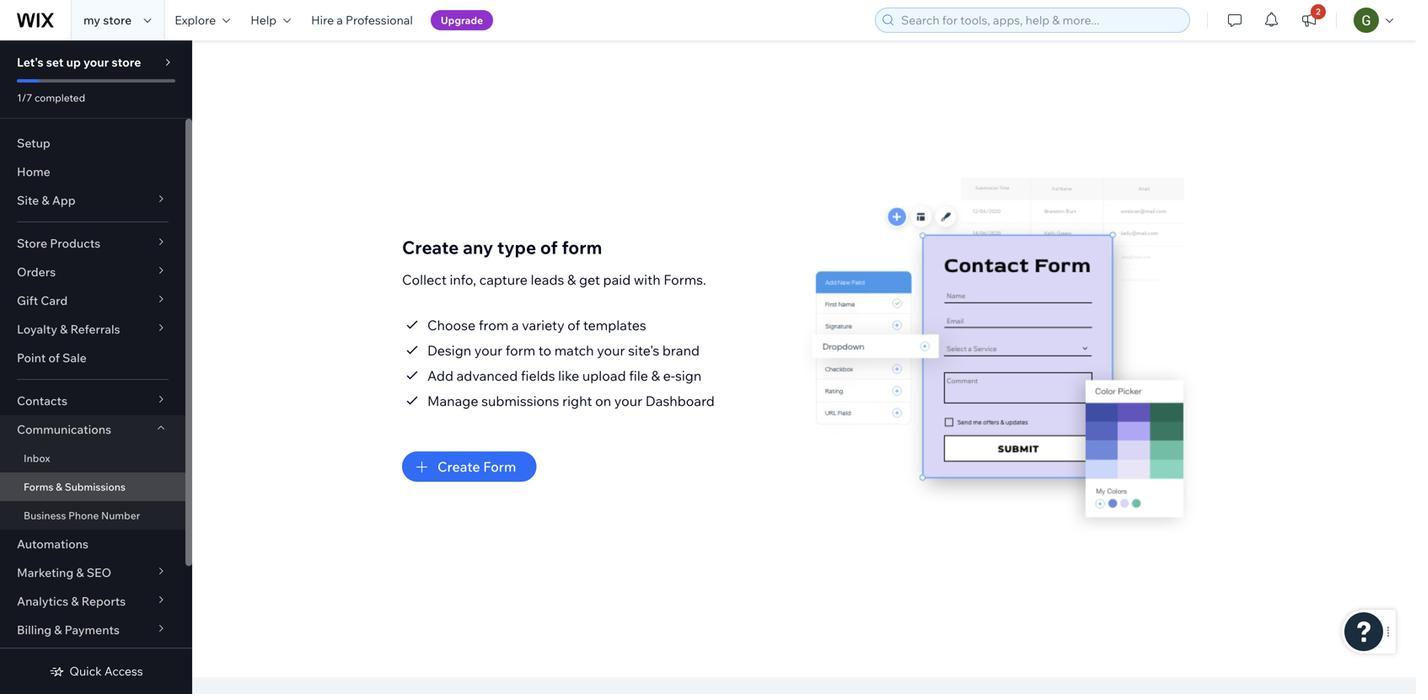 Task type: vqa. For each thing, say whether or not it's contained in the screenshot.
file
yes



Task type: describe. For each thing, give the bounding box(es) containing it.
automations link
[[0, 530, 185, 559]]

paid
[[603, 271, 631, 288]]

marketing & seo button
[[0, 559, 185, 588]]

of inside choose from a variety of templates design your form to match your site's brand add advanced fields like upload file & e-sign manage submissions right on your dashboard
[[568, 317, 580, 334]]

store
[[17, 236, 47, 251]]

your down templates
[[597, 342, 625, 359]]

access
[[104, 664, 143, 679]]

Search for tools, apps, help & more... field
[[896, 8, 1184, 32]]

orders
[[17, 265, 56, 279]]

your up advanced
[[474, 342, 503, 359]]

0 vertical spatial store
[[103, 13, 132, 27]]

dashboard
[[646, 393, 715, 410]]

my store
[[83, 13, 132, 27]]

submissions
[[65, 481, 126, 494]]

professional
[[346, 13, 413, 27]]

seo
[[87, 566, 111, 580]]

store products button
[[0, 229, 185, 258]]

business
[[24, 510, 66, 522]]

reports
[[82, 594, 126, 609]]

let's
[[17, 55, 43, 70]]

right
[[562, 393, 592, 410]]

choose from a variety of templates design your form to match your site's brand add advanced fields like upload file & e-sign manage submissions right on your dashboard
[[427, 317, 715, 410]]

brand
[[662, 342, 700, 359]]

& inside choose from a variety of templates design your form to match your site's brand add advanced fields like upload file & e-sign manage submissions right on your dashboard
[[651, 368, 660, 384]]

sign
[[675, 368, 702, 384]]

design
[[427, 342, 471, 359]]

analytics & reports
[[17, 594, 126, 609]]

store products
[[17, 236, 100, 251]]

like
[[558, 368, 579, 384]]

marketing & seo
[[17, 566, 111, 580]]

create for create form
[[438, 459, 480, 475]]

fields
[[521, 368, 555, 384]]

loyalty & referrals button
[[0, 315, 185, 344]]

site's
[[628, 342, 659, 359]]

choose
[[427, 317, 476, 334]]

upgrade button
[[431, 10, 493, 30]]

variety
[[522, 317, 565, 334]]

products
[[50, 236, 100, 251]]

setup link
[[0, 129, 185, 158]]

upgrade
[[441, 14, 483, 27]]

2
[[1316, 6, 1321, 17]]

leads
[[531, 271, 564, 288]]

hire
[[311, 13, 334, 27]]

hire a professional
[[311, 13, 413, 27]]

& for reports
[[71, 594, 79, 609]]

quick access
[[69, 664, 143, 679]]

point
[[17, 351, 46, 365]]

create form button
[[402, 452, 536, 482]]

0 horizontal spatial a
[[337, 13, 343, 27]]

0 vertical spatial form
[[562, 236, 602, 259]]

gift card
[[17, 293, 68, 308]]

your inside sidebar element
[[83, 55, 109, 70]]

forms.
[[664, 271, 706, 288]]

form inside choose from a variety of templates design your form to match your site's brand add advanced fields like upload file & e-sign manage submissions right on your dashboard
[[506, 342, 535, 359]]

info,
[[450, 271, 476, 288]]

templates
[[583, 317, 646, 334]]

& for seo
[[76, 566, 84, 580]]

payments
[[65, 623, 120, 638]]

business phone number
[[24, 510, 140, 522]]

& for payments
[[54, 623, 62, 638]]

capture
[[479, 271, 528, 288]]

collect info, capture leads & get paid with forms.
[[402, 271, 706, 288]]

orders button
[[0, 258, 185, 287]]

hire a professional link
[[301, 0, 423, 40]]

inbox
[[24, 452, 50, 465]]

& for app
[[42, 193, 49, 208]]

gift card button
[[0, 287, 185, 315]]

2 button
[[1291, 0, 1328, 40]]

a inside choose from a variety of templates design your form to match your site's brand add advanced fields like upload file & e-sign manage submissions right on your dashboard
[[512, 317, 519, 334]]

my
[[83, 13, 100, 27]]

billing & payments
[[17, 623, 120, 638]]

contacts
[[17, 394, 67, 408]]

loyalty
[[17, 322, 57, 337]]

gift
[[17, 293, 38, 308]]

home
[[17, 164, 50, 179]]

setup
[[17, 136, 50, 150]]



Task type: locate. For each thing, give the bounding box(es) containing it.
0 horizontal spatial of
[[48, 351, 60, 365]]

on
[[595, 393, 611, 410]]

& left e-
[[651, 368, 660, 384]]

store down my store
[[112, 55, 141, 70]]

explore
[[175, 13, 216, 27]]

1 horizontal spatial of
[[540, 236, 558, 259]]

site & app button
[[0, 186, 185, 215]]

a right the 'hire'
[[337, 13, 343, 27]]

& right site on the left top of page
[[42, 193, 49, 208]]

your right the on
[[614, 393, 642, 410]]

1 vertical spatial create
[[438, 459, 480, 475]]

completed
[[35, 91, 85, 104]]

create form
[[438, 459, 516, 475]]

billing & payments button
[[0, 616, 185, 645]]

form left to
[[506, 342, 535, 359]]

loyalty & referrals
[[17, 322, 120, 337]]

communications
[[17, 422, 111, 437]]

site & app
[[17, 193, 76, 208]]

let's set up your store
[[17, 55, 141, 70]]

1 horizontal spatial form
[[562, 236, 602, 259]]

referrals
[[70, 322, 120, 337]]

create inside the create form button
[[438, 459, 480, 475]]

get
[[579, 271, 600, 288]]

create up collect
[[402, 236, 459, 259]]

& left seo
[[76, 566, 84, 580]]

2 vertical spatial of
[[48, 351, 60, 365]]

& left the get
[[567, 271, 576, 288]]

& inside popup button
[[60, 322, 68, 337]]

business phone number link
[[0, 502, 185, 530]]

1 vertical spatial of
[[568, 317, 580, 334]]

forms
[[24, 481, 53, 494]]

advanced
[[457, 368, 518, 384]]

1 vertical spatial form
[[506, 342, 535, 359]]

of
[[540, 236, 558, 259], [568, 317, 580, 334], [48, 351, 60, 365]]

contacts button
[[0, 387, 185, 416]]

add
[[427, 368, 454, 384]]

help button
[[240, 0, 301, 40]]

0 vertical spatial a
[[337, 13, 343, 27]]

submissions
[[481, 393, 559, 410]]

type
[[497, 236, 536, 259]]

your
[[83, 55, 109, 70], [474, 342, 503, 359], [597, 342, 625, 359], [614, 393, 642, 410]]

from
[[479, 317, 509, 334]]

store inside sidebar element
[[112, 55, 141, 70]]

store
[[103, 13, 132, 27], [112, 55, 141, 70]]

&
[[42, 193, 49, 208], [567, 271, 576, 288], [60, 322, 68, 337], [651, 368, 660, 384], [56, 481, 62, 494], [76, 566, 84, 580], [71, 594, 79, 609], [54, 623, 62, 638]]

& right 'loyalty'
[[60, 322, 68, 337]]

form
[[483, 459, 516, 475]]

a
[[337, 13, 343, 27], [512, 317, 519, 334]]

analytics & reports button
[[0, 588, 185, 616]]

card
[[41, 293, 68, 308]]

phone
[[68, 510, 99, 522]]

forms & submissions link
[[0, 473, 185, 502]]

billing
[[17, 623, 52, 638]]

form up the get
[[562, 236, 602, 259]]

help
[[251, 13, 277, 27]]

forms & submissions
[[24, 481, 126, 494]]

a right from at the top left of page
[[512, 317, 519, 334]]

upload
[[582, 368, 626, 384]]

1/7 completed
[[17, 91, 85, 104]]

0 vertical spatial of
[[540, 236, 558, 259]]

marketing
[[17, 566, 73, 580]]

create left "form"
[[438, 459, 480, 475]]

of up match
[[568, 317, 580, 334]]

home link
[[0, 158, 185, 186]]

communications button
[[0, 416, 185, 444]]

e-
[[663, 368, 675, 384]]

analytics
[[17, 594, 68, 609]]

up
[[66, 55, 81, 70]]

point of sale
[[17, 351, 87, 365]]

app
[[52, 193, 76, 208]]

with
[[634, 271, 661, 288]]

& inside dropdown button
[[76, 566, 84, 580]]

quick
[[69, 664, 102, 679]]

1 vertical spatial a
[[512, 317, 519, 334]]

& inside 'popup button'
[[71, 594, 79, 609]]

& for submissions
[[56, 481, 62, 494]]

form
[[562, 236, 602, 259], [506, 342, 535, 359]]

quick access button
[[49, 664, 143, 679]]

your right up
[[83, 55, 109, 70]]

& left reports
[[71, 594, 79, 609]]

0 horizontal spatial form
[[506, 342, 535, 359]]

automations
[[17, 537, 88, 552]]

1/7
[[17, 91, 32, 104]]

1 vertical spatial store
[[112, 55, 141, 70]]

& inside dropdown button
[[42, 193, 49, 208]]

sidebar element
[[0, 40, 192, 695]]

0 vertical spatial create
[[402, 236, 459, 259]]

create any type of form
[[402, 236, 602, 259]]

1 horizontal spatial a
[[512, 317, 519, 334]]

& for referrals
[[60, 322, 68, 337]]

collect
[[402, 271, 447, 288]]

of left sale
[[48, 351, 60, 365]]

& inside "popup button"
[[54, 623, 62, 638]]

& right forms
[[56, 481, 62, 494]]

of right type
[[540, 236, 558, 259]]

file
[[629, 368, 648, 384]]

& right billing on the bottom
[[54, 623, 62, 638]]

sale
[[62, 351, 87, 365]]

of inside point of sale link
[[48, 351, 60, 365]]

store right my
[[103, 13, 132, 27]]

manage
[[427, 393, 478, 410]]

site
[[17, 193, 39, 208]]

create for create any type of form
[[402, 236, 459, 259]]

2 horizontal spatial of
[[568, 317, 580, 334]]

match
[[554, 342, 594, 359]]

set
[[46, 55, 64, 70]]



